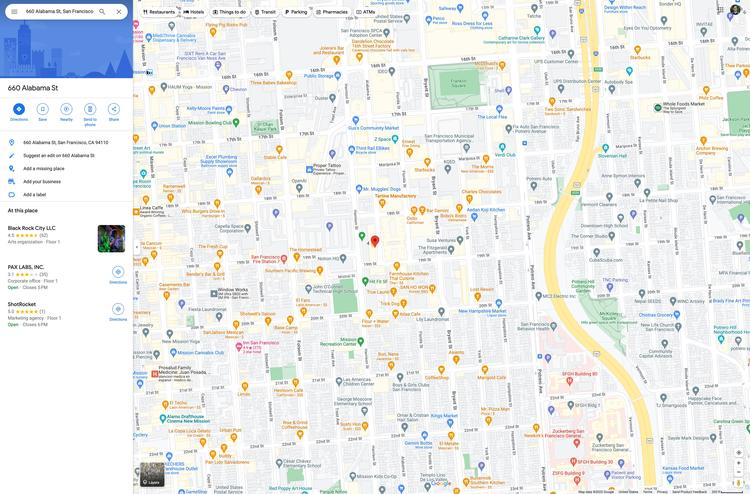 Task type: describe. For each thing, give the bounding box(es) containing it.
add for add your business
[[23, 179, 32, 185]]

privacy button
[[658, 491, 668, 495]]

labs,
[[19, 264, 33, 271]]

organization
[[17, 240, 43, 245]]

5.0 stars 1 reviews image
[[8, 309, 45, 315]]


[[16, 106, 22, 113]]

marketing
[[8, 316, 28, 321]]

(35)
[[40, 272, 48, 278]]


[[356, 8, 362, 16]]

restaurants
[[150, 9, 175, 15]]

94110
[[95, 140, 108, 145]]

directions image for shotrocket
[[115, 307, 121, 312]]

660 alabama st
[[8, 83, 58, 93]]

directions inside 'actions for 660 alabama st' region
[[10, 117, 28, 122]]

corporate office · floor 1 open ⋅ closes 5 pm
[[8, 279, 58, 291]]

inc.
[[34, 264, 45, 271]]

black rock city llc
[[8, 225, 56, 232]]

things
[[220, 9, 234, 15]]

hotels
[[191, 9, 204, 15]]

660 Alabama St, San Francisco, CA 94110 field
[[5, 4, 128, 20]]

st,
[[52, 140, 57, 145]]

 search field
[[5, 4, 128, 21]]

google
[[604, 491, 615, 495]]

closes for pax labs, inc.
[[23, 285, 37, 291]]

suggest
[[23, 153, 40, 159]]

(62)
[[40, 233, 48, 238]]

nearby
[[60, 117, 73, 122]]

send product feedback
[[673, 491, 708, 495]]

add a missing place
[[23, 166, 64, 172]]

5 pm
[[38, 285, 48, 291]]


[[40, 106, 46, 113]]

send for send product feedback
[[673, 491, 681, 495]]

660 for 660 alabama st, san francisco, ca 94110
[[23, 140, 31, 145]]

send to phone
[[84, 117, 97, 127]]

floor for inc.
[[44, 279, 54, 284]]

label
[[36, 192, 46, 198]]

place inside button
[[53, 166, 64, 172]]

united states
[[619, 491, 639, 495]]


[[143, 8, 148, 16]]

terms button
[[644, 491, 653, 495]]


[[111, 106, 117, 113]]

a for missing
[[33, 166, 35, 172]]

ft
[[719, 491, 721, 495]]

1 inside marketing agency · floor 1 open ⋅ closes 6 pm
[[59, 316, 61, 321]]

united states button
[[619, 491, 639, 495]]

directions button for pax labs, inc.
[[106, 265, 131, 285]]

⋅ for pax labs, inc.
[[20, 285, 22, 291]]

business
[[43, 179, 61, 185]]

terms
[[644, 491, 653, 495]]

suggest an edit on 660 alabama st
[[23, 153, 95, 159]]

alabama for st
[[22, 83, 50, 93]]

 button
[[5, 4, 23, 21]]

at
[[8, 208, 13, 214]]

5.0
[[8, 309, 14, 315]]

agency
[[29, 316, 44, 321]]

closes for shotrocket
[[23, 322, 37, 328]]

map
[[579, 491, 585, 495]]

floor inside marketing agency · floor 1 open ⋅ closes 6 pm
[[47, 316, 58, 321]]

office
[[29, 279, 40, 284]]

parking
[[292, 9, 308, 15]]

actions for 660 alabama st region
[[0, 98, 133, 131]]

zoom in image
[[737, 461, 742, 466]]

suggest an edit on 660 alabama st button
[[0, 149, 133, 162]]

add your business link
[[0, 175, 133, 189]]


[[254, 8, 260, 16]]


[[284, 8, 290, 16]]

on
[[56, 153, 61, 159]]

1 for inc.
[[55, 279, 58, 284]]

add a label button
[[0, 189, 133, 202]]

llc
[[46, 225, 56, 232]]

united
[[619, 491, 629, 495]]

add your business
[[23, 179, 61, 185]]

660 alabama st, san francisco, ca 94110
[[23, 140, 108, 145]]


[[316, 8, 322, 16]]

corporate
[[8, 279, 28, 284]]

 restaurants
[[143, 8, 175, 16]]

directions image for pax labs, inc.
[[115, 269, 121, 275]]

 things to do
[[213, 8, 246, 16]]


[[10, 7, 18, 16]]

add a label
[[23, 192, 46, 198]]

pharmacies
[[323, 9, 348, 15]]

atms
[[364, 9, 375, 15]]

open for shotrocket
[[8, 322, 18, 328]]

send product feedback button
[[673, 491, 708, 495]]

layers
[[149, 481, 159, 485]]

directions button for shotrocket
[[106, 302, 131, 323]]

to inside  things to do
[[235, 9, 239, 15]]

share
[[109, 117, 119, 122]]



Task type: locate. For each thing, give the bounding box(es) containing it.
0 vertical spatial add
[[23, 166, 32, 172]]


[[64, 106, 69, 113]]

660 inside button
[[23, 140, 31, 145]]

transit
[[262, 9, 276, 15]]

660 alabama st, san francisco, ca 94110 button
[[0, 136, 133, 149]]

1 ⋅ from the top
[[20, 285, 22, 291]]

2 vertical spatial ·
[[45, 316, 46, 321]]

6 pm
[[38, 322, 48, 328]]

0 vertical spatial st
[[52, 83, 58, 93]]

floor up 6 pm
[[47, 316, 58, 321]]

 atms
[[356, 8, 375, 16]]

add left 'your'
[[23, 179, 32, 185]]

floor
[[46, 240, 57, 245], [44, 279, 54, 284], [47, 316, 58, 321]]

add a missing place button
[[0, 162, 133, 175]]

st inside button
[[90, 153, 95, 159]]

arts
[[8, 240, 16, 245]]

 hotels
[[184, 8, 204, 16]]

0 vertical spatial send
[[84, 117, 92, 122]]

this
[[15, 208, 24, 214]]

feedback
[[694, 491, 708, 495]]

closes down the agency
[[23, 322, 37, 328]]

open for pax labs, inc.
[[8, 285, 18, 291]]

place down suggest an edit on 660 alabama st
[[53, 166, 64, 172]]

shotrocket
[[8, 302, 36, 308]]

send inside the send product feedback button
[[673, 491, 681, 495]]

⋅ down 'marketing'
[[20, 322, 22, 328]]

⋅ inside corporate office · floor 1 open ⋅ closes 5 pm
[[20, 285, 22, 291]]

2 vertical spatial 660
[[62, 153, 70, 159]]

pax labs, inc.
[[8, 264, 45, 271]]

0 vertical spatial 1
[[58, 240, 60, 245]]

show your location image
[[737, 450, 743, 456]]

⋅
[[20, 285, 22, 291], [20, 322, 22, 328]]

1 vertical spatial add
[[23, 179, 32, 185]]

0 horizontal spatial st
[[52, 83, 58, 93]]

alabama inside button
[[71, 153, 89, 159]]

privacy
[[658, 491, 668, 495]]

1 vertical spatial 660
[[23, 140, 31, 145]]

2 directions image from the top
[[115, 307, 121, 312]]

directions
[[10, 117, 28, 122], [110, 280, 127, 285], [110, 318, 127, 322]]

200 ft button
[[712, 491, 744, 495]]

none field inside '660 alabama st, san francisco, ca 94110' field
[[26, 8, 93, 15]]

1 add from the top
[[23, 166, 32, 172]]

1 vertical spatial 1
[[55, 279, 58, 284]]

city
[[35, 225, 45, 232]]

0 vertical spatial floor
[[46, 240, 57, 245]]

⋅ inside marketing agency · floor 1 open ⋅ closes 6 pm
[[20, 322, 22, 328]]

states
[[630, 491, 639, 495]]

660 up 
[[8, 83, 20, 93]]

alabama
[[22, 83, 50, 93], [32, 140, 50, 145], [71, 153, 89, 159]]

1 horizontal spatial place
[[53, 166, 64, 172]]

a for label
[[33, 192, 35, 198]]

1 vertical spatial ·
[[42, 279, 43, 284]]

black
[[8, 225, 21, 232]]

4.5 stars 62 reviews image
[[8, 233, 48, 239]]

directions for shotrocket
[[110, 318, 127, 322]]

⋅ for shotrocket
[[20, 322, 22, 328]]

a left label
[[33, 192, 35, 198]]

alabama for st,
[[32, 140, 50, 145]]

660 right on
[[62, 153, 70, 159]]

closes
[[23, 285, 37, 291], [23, 322, 37, 328]]

1 open from the top
[[8, 285, 18, 291]]

· up 6 pm
[[45, 316, 46, 321]]

st
[[52, 83, 58, 93], [90, 153, 95, 159]]

rock
[[22, 225, 34, 232]]

(1)
[[40, 309, 45, 315]]

at this place
[[8, 208, 38, 214]]

st up 'actions for 660 alabama st' region
[[52, 83, 58, 93]]

·
[[44, 240, 45, 245], [42, 279, 43, 284], [45, 316, 46, 321]]

0 horizontal spatial send
[[84, 117, 92, 122]]

1 vertical spatial directions image
[[115, 307, 121, 312]]

directions image
[[115, 269, 121, 275], [115, 307, 121, 312]]

660 inside button
[[62, 153, 70, 159]]

1 vertical spatial a
[[33, 192, 35, 198]]

footer inside google maps element
[[579, 491, 712, 495]]

product
[[681, 491, 693, 495]]

©2023
[[594, 491, 603, 495]]

3.1 stars 35 reviews image
[[8, 272, 48, 278]]

0 vertical spatial alabama
[[22, 83, 50, 93]]

2 vertical spatial 1
[[59, 316, 61, 321]]

add for add a missing place
[[23, 166, 32, 172]]

place
[[53, 166, 64, 172], [25, 208, 38, 214]]

send up phone
[[84, 117, 92, 122]]

show street view coverage image
[[735, 478, 744, 488]]

send for send to phone
[[84, 117, 92, 122]]

add left label
[[23, 192, 32, 198]]

1 vertical spatial to
[[93, 117, 97, 122]]

1 vertical spatial st
[[90, 153, 95, 159]]

200
[[712, 491, 718, 495]]

2 vertical spatial floor
[[47, 316, 58, 321]]

phone
[[85, 123, 96, 127]]

send left product
[[673, 491, 681, 495]]

floor down (35) at the left bottom of page
[[44, 279, 54, 284]]

1 inside corporate office · floor 1 open ⋅ closes 5 pm
[[55, 279, 58, 284]]

1 vertical spatial open
[[8, 322, 18, 328]]

add for add a label
[[23, 192, 32, 198]]

alabama left st,
[[32, 140, 50, 145]]

save
[[39, 117, 47, 122]]

place right this
[[25, 208, 38, 214]]

floor inside corporate office · floor 1 open ⋅ closes 5 pm
[[44, 279, 54, 284]]

alabama down francisco, on the left of the page
[[71, 153, 89, 159]]

0 vertical spatial ⋅
[[20, 285, 22, 291]]

2 directions button from the top
[[106, 302, 131, 323]]

closes inside corporate office · floor 1 open ⋅ closes 5 pm
[[23, 285, 37, 291]]

an
[[41, 153, 46, 159]]

200 ft
[[712, 491, 721, 495]]

2 vertical spatial directions
[[110, 318, 127, 322]]

0 vertical spatial directions image
[[115, 269, 121, 275]]

map data ©2023 google
[[579, 491, 615, 495]]

to up phone
[[93, 117, 97, 122]]

1 vertical spatial alabama
[[32, 140, 50, 145]]

660 up the suggest
[[23, 140, 31, 145]]

4.5
[[8, 233, 14, 238]]

0 horizontal spatial place
[[25, 208, 38, 214]]

to
[[235, 9, 239, 15], [93, 117, 97, 122]]

⋅ down corporate
[[20, 285, 22, 291]]

0 vertical spatial ·
[[44, 240, 45, 245]]

to inside send to phone
[[93, 117, 97, 122]]

0 vertical spatial 660
[[8, 83, 20, 93]]

a
[[33, 166, 35, 172], [33, 192, 35, 198]]

missing
[[36, 166, 52, 172]]

closes inside marketing agency · floor 1 open ⋅ closes 6 pm
[[23, 322, 37, 328]]

1 vertical spatial place
[[25, 208, 38, 214]]

data
[[586, 491, 593, 495]]

alabama inside button
[[32, 140, 50, 145]]

 parking
[[284, 8, 308, 16]]

2 horizontal spatial 660
[[62, 153, 70, 159]]

closes down office on the left bottom of the page
[[23, 285, 37, 291]]

1 vertical spatial ⋅
[[20, 322, 22, 328]]

None field
[[26, 8, 93, 15]]

open down 'marketing'
[[8, 322, 18, 328]]

san
[[58, 140, 65, 145]]

your
[[33, 179, 42, 185]]

to left the do
[[235, 9, 239, 15]]

do
[[240, 9, 246, 15]]

 pharmacies
[[316, 8, 348, 16]]

open down corporate
[[8, 285, 18, 291]]

660 for 660 alabama st
[[8, 83, 20, 93]]

1 vertical spatial closes
[[23, 322, 37, 328]]

open inside corporate office · floor 1 open ⋅ closes 5 pm
[[8, 285, 18, 291]]

2 a from the top
[[33, 192, 35, 198]]

1 a from the top
[[33, 166, 35, 172]]

1 horizontal spatial to
[[235, 9, 239, 15]]

1 vertical spatial send
[[673, 491, 681, 495]]

· up 5 pm
[[42, 279, 43, 284]]

660
[[8, 83, 20, 93], [23, 140, 31, 145], [62, 153, 70, 159]]

add down the suggest
[[23, 166, 32, 172]]

0 vertical spatial place
[[53, 166, 64, 172]]

floor for city
[[46, 240, 57, 245]]

directions button
[[106, 265, 131, 285], [106, 302, 131, 323]]

st down ca
[[90, 153, 95, 159]]

0 horizontal spatial to
[[93, 117, 97, 122]]

footer containing map data ©2023 google
[[579, 491, 712, 495]]

send inside send to phone
[[84, 117, 92, 122]]

floor down (62)
[[46, 240, 57, 245]]

google account: teddy rothschild  
(teddy@adept.ai) image
[[731, 5, 741, 15]]

· for city
[[44, 240, 45, 245]]

collapse side panel image
[[133, 244, 141, 251]]

footer
[[579, 491, 712, 495]]

2 ⋅ from the top
[[20, 322, 22, 328]]

1 horizontal spatial 660
[[23, 140, 31, 145]]

1 directions button from the top
[[106, 265, 131, 285]]

1 horizontal spatial send
[[673, 491, 681, 495]]

francisco,
[[67, 140, 87, 145]]

1 for city
[[58, 240, 60, 245]]

660 alabama st main content
[[0, 0, 133, 495]]

2 add from the top
[[23, 179, 32, 185]]

google maps element
[[0, 0, 751, 495]]

· for inc.
[[42, 279, 43, 284]]

3.1
[[8, 272, 14, 278]]

2 vertical spatial add
[[23, 192, 32, 198]]

1 horizontal spatial st
[[90, 153, 95, 159]]

2 closes from the top
[[23, 322, 37, 328]]

1 vertical spatial floor
[[44, 279, 54, 284]]

alabama up 
[[22, 83, 50, 93]]

2 open from the top
[[8, 322, 18, 328]]

1 directions image from the top
[[115, 269, 121, 275]]

marketing agency · floor 1 open ⋅ closes 6 pm
[[8, 316, 61, 328]]

· down (62)
[[44, 240, 45, 245]]

0 vertical spatial directions
[[10, 117, 28, 122]]

1 vertical spatial directions button
[[106, 302, 131, 323]]

0 horizontal spatial 660
[[8, 83, 20, 93]]

0 vertical spatial to
[[235, 9, 239, 15]]

a left missing
[[33, 166, 35, 172]]


[[213, 8, 219, 16]]

zoom out image
[[737, 470, 742, 475]]

2 vertical spatial alabama
[[71, 153, 89, 159]]


[[184, 8, 189, 16]]

arts organization · floor 1
[[8, 240, 60, 245]]

0 vertical spatial a
[[33, 166, 35, 172]]

ca
[[88, 140, 94, 145]]

1 vertical spatial directions
[[110, 280, 127, 285]]

0 vertical spatial open
[[8, 285, 18, 291]]

 transit
[[254, 8, 276, 16]]

1 closes from the top
[[23, 285, 37, 291]]

open inside marketing agency · floor 1 open ⋅ closes 6 pm
[[8, 322, 18, 328]]

· inside corporate office · floor 1 open ⋅ closes 5 pm
[[42, 279, 43, 284]]

· inside marketing agency · floor 1 open ⋅ closes 6 pm
[[45, 316, 46, 321]]

0 vertical spatial directions button
[[106, 265, 131, 285]]

edit
[[47, 153, 55, 159]]

0 vertical spatial closes
[[23, 285, 37, 291]]

directions for pax labs, inc.
[[110, 280, 127, 285]]

3 add from the top
[[23, 192, 32, 198]]



Task type: vqa. For each thing, say whether or not it's contained in the screenshot.


